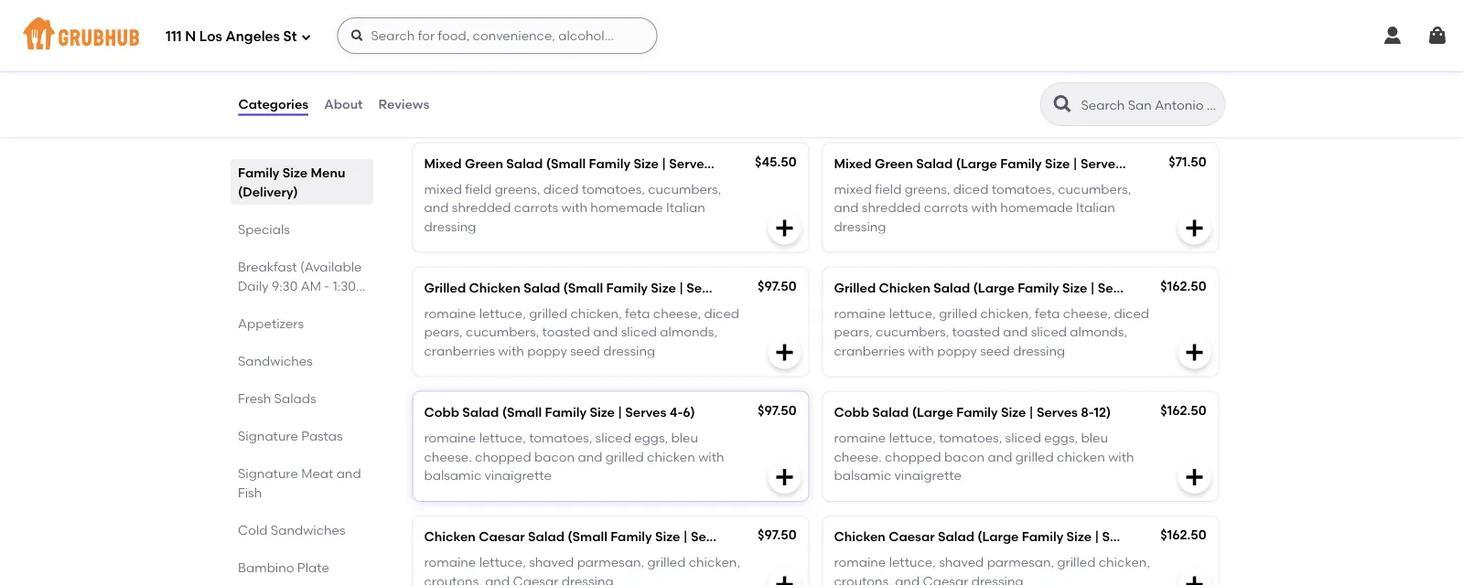 Task type: vqa. For each thing, say whether or not it's contained in the screenshot.


Task type: locate. For each thing, give the bounding box(es) containing it.
your
[[821, 106, 844, 120]]

(delivery) inside family size menu (delivery)
[[238, 184, 298, 200]]

shaved down the chicken caesar salad  (large family size | serves  8-12)
[[939, 555, 984, 571]]

2 grilled from the left
[[834, 280, 876, 296]]

greens, down mixed green salad (large family size | serves 8-12)
[[905, 181, 950, 197]]

1 horizontal spatial toasted
[[952, 325, 1000, 340]]

serves for chicken caesar salad  (large family size | serves  8-12)
[[1102, 529, 1144, 545]]

homemade down mixed green salad (small family size | serves 4-6)
[[591, 200, 663, 216]]

1 horizontal spatial mixed field greens, diced tomatoes, cucumbers, and shredded carrots with homemade italian dressing
[[834, 181, 1132, 234]]

| for chicken caesar salad  (small family size | serves 4-6)
[[683, 529, 688, 545]]

1 horizontal spatial eggs,
[[1045, 431, 1078, 446]]

0 horizontal spatial homemade
[[591, 200, 663, 216]]

1 horizontal spatial parmesan,
[[987, 555, 1054, 571]]

cobb
[[424, 405, 459, 420], [834, 405, 869, 420]]

mixed
[[424, 156, 462, 171], [834, 156, 872, 171]]

1 $162.50 from the top
[[1161, 278, 1207, 294]]

2 bacon from the left
[[945, 449, 985, 465]]

romaine lettuce, shaved parmesan, grilled chicken, croutons, and caesar dressing down the chicken caesar salad  (large family size | serves  8-12)
[[834, 555, 1150, 586]]

2 $97.50 from the top
[[758, 403, 797, 418]]

1 horizontal spatial shaved
[[939, 555, 984, 571]]

2 chopped from the left
[[885, 449, 941, 465]]

1 horizontal spatial croutons,
[[834, 574, 892, 586]]

reviews button
[[378, 71, 430, 137]]

shaved down the chicken caesar salad  (small family size | serves 4-6)
[[529, 555, 574, 571]]

about
[[324, 96, 363, 112]]

1 feta from the left
[[625, 306, 650, 322]]

vinaigrette down "cobb  salad (small family size | serves 4-6)"
[[485, 468, 552, 483]]

to
[[808, 106, 819, 120]]

2 croutons, from the left
[[834, 574, 892, 586]]

field down "from"
[[465, 181, 492, 197]]

0 horizontal spatial seed
[[570, 343, 600, 359]]

seed for (large
[[980, 343, 1010, 359]]

2 mixed from the left
[[834, 181, 872, 197]]

sandwiches
[[238, 353, 312, 369], [270, 523, 345, 538]]

mixed for mixed green salad (large family size | serves 8-12)
[[834, 181, 872, 197]]

(small for chicken
[[563, 280, 603, 296]]

romaine lettuce, grilled chicken, feta cheese, diced pears, cucumbers, toasted and sliced almonds, cranberries with poppy seed dressing for (small
[[424, 306, 740, 359]]

1 green from the left
[[465, 156, 503, 171]]

carrots for (large
[[924, 200, 969, 216]]

2 pears, from the left
[[834, 325, 873, 340]]

chicken caesar salad  (small family size | serves 4-6)
[[424, 529, 761, 545]]

almonds,
[[660, 325, 718, 340], [1070, 325, 1128, 340]]

2 shredded from the left
[[862, 200, 921, 216]]

sandwiches up fresh salads
[[238, 353, 312, 369]]

romaine
[[424, 306, 476, 322], [834, 306, 886, 322], [424, 431, 476, 446], [834, 431, 886, 446], [424, 555, 476, 571], [834, 555, 886, 571]]

0 vertical spatial $162.50
[[1161, 278, 1207, 294]]

signature pastas
[[238, 428, 342, 444]]

1 horizontal spatial field
[[875, 181, 902, 197]]

12) for mixed green salad (large family size | serves 8-12)
[[1138, 156, 1155, 171]]

0 horizontal spatial bacon
[[535, 449, 575, 465]]

2 shaved from the left
[[939, 555, 984, 571]]

0 horizontal spatial cheese.
[[424, 449, 472, 465]]

homemade down mixed green salad (large family size | serves 8-12)
[[1001, 200, 1073, 216]]

1 mixed from the left
[[424, 181, 462, 197]]

salad for mixed green salad (small family size | serves 4-6)
[[506, 156, 543, 171]]

cobb for cobb  salad (small family size | serves 4-6)
[[424, 405, 459, 420]]

1 toasted from the left
[[542, 325, 590, 340]]

0 horizontal spatial mixed
[[424, 181, 462, 197]]

(large for caesar
[[978, 529, 1019, 545]]

4- for chicken caesar salad  (small family size | serves 4-6)
[[735, 529, 749, 545]]

Search for food, convenience, alcohol... search field
[[337, 17, 658, 54]]

0 vertical spatial signature
[[238, 428, 298, 444]]

1 horizontal spatial cranberries
[[834, 343, 905, 359]]

grilled chicken salad (large family size | serves 8-12)
[[834, 280, 1173, 296]]

lettuce, for grilled chicken salad (large family size | serves 8-12)
[[889, 306, 936, 322]]

2 bleu from the left
[[1081, 431, 1108, 446]]

greens,
[[495, 181, 540, 197], [905, 181, 950, 197]]

$162.50 for grilled chicken salad (large family size | serves 8-12)
[[1161, 278, 1207, 294]]

signature up fish
[[238, 466, 298, 481]]

0 horizontal spatial romaine lettuce, tomatoes, sliced eggs, bleu cheese. chopped bacon and grilled chicken with balsamic vinaigrette
[[424, 431, 724, 483]]

field for mixed green salad (small family size | serves 4-6)
[[465, 181, 492, 197]]

0 horizontal spatial almonds,
[[660, 325, 718, 340]]

salad for chicken caesar salad  (small family size | serves 4-6)
[[528, 529, 565, 545]]

1 horizontal spatial vinaigrette
[[895, 468, 962, 483]]

0 horizontal spatial green
[[465, 156, 503, 171]]

| for mixed green salad (large family size | serves 8-12)
[[1073, 156, 1078, 171]]

romaine lettuce, shaved parmesan, grilled chicken, croutons, and caesar dressing down the chicken caesar salad  (small family size | serves 4-6)
[[424, 555, 740, 586]]

2 parmesan, from the left
[[987, 555, 1054, 571]]

$162.50
[[1161, 278, 1207, 294], [1161, 403, 1207, 418], [1161, 527, 1207, 543]]

1 horizontal spatial bacon
[[945, 449, 985, 465]]

romaine lettuce, shaved parmesan, grilled chicken, croutons, and caesar dressing for (large
[[834, 555, 1150, 586]]

1 almonds, from the left
[[660, 325, 718, 340]]

lettuce, for chicken caesar salad  (small family size | serves 4-6)
[[479, 555, 526, 571]]

1 horizontal spatial almonds,
[[1070, 325, 1128, 340]]

1 horizontal spatial homemade
[[1001, 200, 1073, 216]]

poppy for (small
[[527, 343, 567, 359]]

$97.50 for romaine lettuce, grilled chicken, feta cheese, diced pears, cucumbers, toasted and sliced almonds, cranberries with poppy seed dressing
[[758, 278, 797, 294]]

2 homemade from the left
[[1001, 200, 1073, 216]]

|
[[662, 156, 666, 171], [1073, 156, 1078, 171], [679, 280, 684, 296], [1091, 280, 1095, 296], [618, 405, 622, 420], [1029, 405, 1034, 420], [683, 529, 688, 545], [1095, 529, 1099, 545]]

green
[[465, 156, 503, 171], [875, 156, 913, 171]]

feta down grilled chicken salad (small family size | serves 4-6)
[[625, 306, 650, 322]]

and
[[424, 200, 449, 216], [834, 200, 859, 216], [593, 325, 618, 340], [1003, 325, 1028, 340], [578, 449, 603, 465], [988, 449, 1013, 465], [336, 466, 361, 481], [485, 574, 510, 586], [895, 574, 920, 586]]

1 bacon from the left
[[535, 449, 575, 465]]

reviews
[[379, 96, 429, 112]]

0 horizontal spatial shaved
[[529, 555, 574, 571]]

2 mixed from the left
[[834, 156, 872, 171]]

2 eggs, from the left
[[1045, 431, 1078, 446]]

mixed down "from"
[[424, 156, 462, 171]]

1 mixed field greens, diced tomatoes, cucumbers, and shredded carrots with homemade italian dressing from the left
[[424, 181, 721, 234]]

eggs,
[[635, 431, 668, 446], [1045, 431, 1078, 446]]

2 almonds, from the left
[[1070, 325, 1128, 340]]

parmesan,
[[577, 555, 644, 571], [987, 555, 1054, 571]]

0 horizontal spatial toasted
[[542, 325, 590, 340]]

menu up restaurant
[[522, 81, 575, 104]]

salad for grilled chicken salad (large family size | serves 8-12)
[[934, 280, 970, 296]]

field down or
[[875, 181, 902, 197]]

1 vertical spatial $162.50
[[1161, 403, 1207, 418]]

signature pastas tab
[[238, 426, 366, 446]]

2 romaine lettuce, tomatoes, sliced eggs, bleu cheese. chopped bacon and grilled chicken with balsamic vinaigrette from the left
[[834, 431, 1134, 483]]

cold sandwiches tab
[[238, 521, 366, 540]]

cheese, down grilled chicken salad (large family size | serves 8-12)
[[1063, 306, 1111, 322]]

romaine lettuce, grilled chicken, feta cheese, diced pears, cucumbers, toasted and sliced almonds, cranberries with poppy seed dressing
[[424, 306, 740, 359], [834, 306, 1150, 359]]

svg image for grilled chicken salad (small family size | serves 4-6)
[[774, 342, 796, 364]]

1 horizontal spatial mixed
[[834, 156, 872, 171]]

cranberries
[[424, 343, 495, 359], [834, 343, 905, 359]]

1 horizontal spatial italian
[[1076, 200, 1115, 216]]

mixed field greens, diced tomatoes, cucumbers, and shredded carrots with homemade italian dressing
[[424, 181, 721, 234], [834, 181, 1132, 234]]

serves for grilled chicken salad (small family size | serves 4-6)
[[687, 280, 728, 296]]

2 horizontal spatial (delivery)
[[711, 106, 761, 120]]

2 vertical spatial $97.50
[[758, 527, 797, 543]]

0 vertical spatial (delivery)
[[579, 81, 673, 104]]

12)
[[1138, 156, 1155, 171], [1155, 280, 1173, 296], [1094, 405, 1111, 420], [1160, 529, 1177, 545]]

romaine for grilled chicken salad (small family size | serves 4-6)
[[424, 306, 476, 322]]

1 poppy from the left
[[527, 343, 567, 359]]

cranberries for grilled chicken salad (large family size | serves 8-12)
[[834, 343, 905, 359]]

mixed field greens, diced tomatoes, cucumbers, and shredded carrots with homemade italian dressing down mixed green salad (large family size | serves 8-12)
[[834, 181, 1132, 234]]

2 green from the left
[[875, 156, 913, 171]]

cucumbers,
[[648, 181, 721, 197], [1058, 181, 1132, 197], [466, 325, 539, 340], [876, 325, 949, 340]]

2 field from the left
[[875, 181, 902, 197]]

poppy up cobb salad (large family size | serves 8-12)
[[937, 343, 977, 359]]

3 $97.50 from the top
[[758, 527, 797, 543]]

1 signature from the top
[[238, 428, 298, 444]]

mixed down home
[[834, 156, 872, 171]]

svg image
[[1382, 25, 1404, 47], [1427, 25, 1449, 47], [774, 217, 796, 239], [774, 342, 796, 364], [1184, 342, 1206, 364], [1184, 467, 1206, 489], [1184, 574, 1206, 586]]

cobb for cobb salad (large family size | serves 8-12)
[[834, 405, 869, 420]]

1 vertical spatial menu
[[310, 165, 345, 180]]

1 horizontal spatial (delivery)
[[579, 81, 673, 104]]

0 horizontal spatial feta
[[625, 306, 650, 322]]

(delivery) up our
[[579, 81, 673, 104]]

salad for mixed green salad (large family size | serves 8-12)
[[916, 156, 953, 171]]

0 horizontal spatial field
[[465, 181, 492, 197]]

2 cheese. from the left
[[834, 449, 882, 465]]

poppy up "cobb  salad (small family size | serves 4-6)"
[[527, 343, 567, 359]]

1 croutons, from the left
[[424, 574, 482, 586]]

1 balsamic from the left
[[424, 468, 482, 483]]

angeles
[[226, 28, 280, 45]]

carrots
[[514, 200, 558, 216], [924, 200, 969, 216]]

romaine for chicken caesar salad  (large family size | serves  8-12)
[[834, 555, 886, 571]]

2 signature from the top
[[238, 466, 298, 481]]

parmesan, down the chicken caesar salad  (small family size | serves 4-6)
[[577, 555, 644, 571]]

lettuce,
[[479, 306, 526, 322], [889, 306, 936, 322], [479, 431, 526, 446], [889, 431, 936, 446], [479, 555, 526, 571], [889, 555, 936, 571]]

0 horizontal spatial italian
[[666, 200, 705, 216]]

italian for 4-
[[666, 200, 705, 216]]

mixed field greens, diced tomatoes, cucumbers, and shredded carrots with homemade italian dressing down mixed green salad (small family size | serves 4-6)
[[424, 181, 721, 234]]

1 horizontal spatial romaine lettuce, shaved parmesan, grilled chicken, croutons, and caesar dressing
[[834, 555, 1150, 586]]

home
[[847, 106, 878, 120]]

0 horizontal spatial chicken
[[647, 449, 695, 465]]

4-
[[714, 156, 727, 171], [731, 280, 744, 296], [670, 405, 683, 420], [735, 529, 749, 545]]

2 romaine lettuce, grilled chicken, feta cheese, diced pears, cucumbers, toasted and sliced almonds, cranberries with poppy seed dressing from the left
[[834, 306, 1150, 359]]

1 vertical spatial $97.50
[[758, 403, 797, 418]]

am
[[300, 278, 321, 294]]

pears,
[[424, 325, 463, 340], [834, 325, 873, 340]]

1 cheese. from the left
[[424, 449, 472, 465]]

0 vertical spatial $97.50
[[758, 278, 797, 294]]

balsamic for cobb salad (large family size | serves 8-12)
[[834, 468, 892, 483]]

1 parmesan, from the left
[[577, 555, 644, 571]]

0 horizontal spatial romaine lettuce, shaved parmesan, grilled chicken, croutons, and caesar dressing
[[424, 555, 740, 586]]

1 horizontal spatial green
[[875, 156, 913, 171]]

2 poppy from the left
[[937, 343, 977, 359]]

0 horizontal spatial cranberries
[[424, 343, 495, 359]]

carrots down mixed green salad (large family size | serves 8-12)
[[924, 200, 969, 216]]

signature inside "tab"
[[238, 428, 298, 444]]

2 italian from the left
[[1076, 200, 1115, 216]]

1 horizontal spatial greens,
[[905, 181, 950, 197]]

8- for chicken,
[[1147, 529, 1160, 545]]

0 horizontal spatial parmesan,
[[577, 555, 644, 571]]

signature inside signature meat and fish
[[238, 466, 298, 481]]

1:30
[[332, 278, 355, 294]]

1 horizontal spatial feta
[[1035, 306, 1060, 322]]

2 chicken from the left
[[1057, 449, 1105, 465]]

2 greens, from the left
[[905, 181, 950, 197]]

carrots for (small
[[514, 200, 558, 216]]

romaine for cobb  salad (small family size | serves 4-6)
[[424, 431, 476, 446]]

romaine lettuce, tomatoes, sliced eggs, bleu cheese. chopped bacon and grilled chicken with balsamic vinaigrette for (large
[[834, 431, 1134, 483]]

1 horizontal spatial cheese.
[[834, 449, 882, 465]]

1 horizontal spatial grilled
[[834, 280, 876, 296]]

mixed for mixed green salad (small family size | serves 4-6)
[[424, 181, 462, 197]]

green down or
[[875, 156, 913, 171]]

6)
[[727, 156, 739, 171], [744, 280, 757, 296], [683, 405, 695, 420], [749, 529, 761, 545]]

pears, for grilled chicken salad (large family size | serves 8-12)
[[834, 325, 873, 340]]

toasted for (small
[[542, 325, 590, 340]]

bacon down "cobb  salad (small family size | serves 4-6)"
[[535, 449, 575, 465]]

1 horizontal spatial cobb
[[834, 405, 869, 420]]

(large for chicken
[[973, 280, 1015, 296]]

family
[[410, 81, 474, 104], [617, 106, 652, 120], [589, 156, 631, 171], [1001, 156, 1042, 171], [238, 165, 279, 180], [606, 280, 648, 296], [1018, 280, 1059, 296], [545, 405, 587, 420], [957, 405, 998, 420], [611, 529, 652, 545], [1022, 529, 1064, 545]]

1 mixed from the left
[[424, 156, 462, 171]]

1 chicken from the left
[[647, 449, 695, 465]]

sliced down "cobb  salad (small family size | serves 4-6)"
[[595, 431, 631, 446]]

1 horizontal spatial chicken
[[1057, 449, 1105, 465]]

1 vinaigrette from the left
[[485, 468, 552, 483]]

(small for caesar
[[568, 529, 608, 545]]

$71.50
[[1169, 154, 1207, 169]]

bacon
[[535, 449, 575, 465], [945, 449, 985, 465]]

restaurant
[[535, 106, 594, 120]]

vinaigrette down cobb salad (large family size | serves 8-12)
[[895, 468, 962, 483]]

2 seed from the left
[[980, 343, 1010, 359]]

chicken
[[647, 449, 695, 465], [1057, 449, 1105, 465]]

mixed field greens, diced tomatoes, cucumbers, and shredded carrots with homemade italian dressing for (large
[[834, 181, 1132, 234]]

carrots down mixed green salad (small family size | serves 4-6)
[[514, 200, 558, 216]]

1 $97.50 from the top
[[758, 278, 797, 294]]

| for mixed green salad (small family size | serves 4-6)
[[662, 156, 666, 171]]

1 vertical spatial signature
[[238, 466, 298, 481]]

poppy for (large
[[937, 343, 977, 359]]

croutons,
[[424, 574, 482, 586], [834, 574, 892, 586]]

1 horizontal spatial chopped
[[885, 449, 941, 465]]

$97.50
[[758, 278, 797, 294], [758, 403, 797, 418], [758, 527, 797, 543]]

caesar
[[479, 529, 525, 545], [889, 529, 935, 545], [513, 574, 559, 586], [923, 574, 969, 586]]

2 carrots from the left
[[924, 200, 969, 216]]

0 horizontal spatial cobb
[[424, 405, 459, 420]]

1 homemade from the left
[[591, 200, 663, 216]]

0 horizontal spatial (delivery)
[[238, 184, 298, 200]]

1 romaine lettuce, grilled chicken, feta cheese, diced pears, cucumbers, toasted and sliced almonds, cranberries with poppy seed dressing from the left
[[424, 306, 740, 359]]

parmesan, for (small
[[577, 555, 644, 571]]

seed down grilled chicken salad (large family size | serves 8-12)
[[980, 343, 1010, 359]]

1 seed from the left
[[570, 343, 600, 359]]

breakfast
[[238, 259, 297, 275]]

eggs, for 4-
[[635, 431, 668, 446]]

menu
[[522, 81, 575, 104], [310, 165, 345, 180]]

1 romaine lettuce, tomatoes, sliced eggs, bleu cheese. chopped bacon and grilled chicken with balsamic vinaigrette from the left
[[424, 431, 724, 483]]

1 pears, from the left
[[424, 325, 463, 340]]

menu inside the family size menu (delivery) order from maddalena restaurant our family size meals  (delivery) straight to your home or office!
[[522, 81, 575, 104]]

1 shaved from the left
[[529, 555, 574, 571]]

signature down fresh salads
[[238, 428, 298, 444]]

romaine lettuce, tomatoes, sliced eggs, bleu cheese. chopped bacon and grilled chicken with balsamic vinaigrette down "cobb  salad (small family size | serves 4-6)"
[[424, 431, 724, 483]]

appetizers tab
[[238, 314, 366, 333]]

romaine lettuce, tomatoes, sliced eggs, bleu cheese. chopped bacon and grilled chicken with balsamic vinaigrette for (small
[[424, 431, 724, 483]]

1 cobb from the left
[[424, 405, 459, 420]]

2 toasted from the left
[[952, 325, 1000, 340]]

svg image for chicken caesar salad  (large family size | serves  8-12)
[[1184, 574, 1206, 586]]

feta for (small
[[625, 306, 650, 322]]

2 romaine lettuce, shaved parmesan, grilled chicken, croutons, and caesar dressing from the left
[[834, 555, 1150, 586]]

1 greens, from the left
[[495, 181, 540, 197]]

1 vertical spatial sandwiches
[[270, 523, 345, 538]]

bambino
[[238, 560, 294, 576]]

1 shredded from the left
[[452, 200, 511, 216]]

family size menu (delivery) order from maddalena restaurant our family size meals  (delivery) straight to your home or office!
[[410, 81, 927, 120]]

0 horizontal spatial balsamic
[[424, 468, 482, 483]]

chopped
[[475, 449, 531, 465], [885, 449, 941, 465]]

sandwiches up plate
[[270, 523, 345, 538]]

1 horizontal spatial shredded
[[862, 200, 921, 216]]

0 horizontal spatial croutons,
[[424, 574, 482, 586]]

1 horizontal spatial poppy
[[937, 343, 977, 359]]

0 horizontal spatial poppy
[[527, 343, 567, 359]]

2 mixed field greens, diced tomatoes, cucumbers, and shredded carrots with homemade italian dressing from the left
[[834, 181, 1132, 234]]

0 horizontal spatial carrots
[[514, 200, 558, 216]]

romaine lettuce, grilled chicken, feta cheese, diced pears, cucumbers, toasted and sliced almonds, cranberries with poppy seed dressing for (large
[[834, 306, 1150, 359]]

2 feta from the left
[[1035, 306, 1060, 322]]

bambino plate tab
[[238, 558, 366, 578]]

1 italian from the left
[[666, 200, 705, 216]]

| for chicken caesar salad  (large family size | serves  8-12)
[[1095, 529, 1099, 545]]

2 vertical spatial (delivery)
[[238, 184, 298, 200]]

0 horizontal spatial mixed
[[424, 156, 462, 171]]

toasted down grilled chicken salad (small family size | serves 4-6)
[[542, 325, 590, 340]]

homemade for (small
[[591, 200, 663, 216]]

balsamic
[[424, 468, 482, 483], [834, 468, 892, 483]]

2 cranberries from the left
[[834, 343, 905, 359]]

1 horizontal spatial mixed
[[834, 181, 872, 197]]

-
[[324, 278, 329, 294]]

(delivery) right meals
[[711, 106, 761, 120]]

balsamic for cobb  salad (small family size | serves 4-6)
[[424, 468, 482, 483]]

greens, down mixed green salad (small family size | serves 4-6)
[[495, 181, 540, 197]]

toasted for (large
[[952, 325, 1000, 340]]

parmesan, down the chicken caesar salad  (large family size | serves  8-12)
[[987, 555, 1054, 571]]

1 horizontal spatial balsamic
[[834, 468, 892, 483]]

0 horizontal spatial pears,
[[424, 325, 463, 340]]

2 cobb from the left
[[834, 405, 869, 420]]

0 horizontal spatial grilled
[[424, 280, 466, 296]]

chopped down cobb salad (large family size | serves 8-12)
[[885, 449, 941, 465]]

0 horizontal spatial mixed field greens, diced tomatoes, cucumbers, and shredded carrots with homemade italian dressing
[[424, 181, 721, 234]]

dressing
[[424, 219, 476, 234], [834, 219, 886, 234], [603, 343, 655, 359], [1013, 343, 1065, 359], [562, 574, 614, 586], [972, 574, 1024, 586]]

0 horizontal spatial romaine lettuce, grilled chicken, feta cheese, diced pears, cucumbers, toasted and sliced almonds, cranberries with poppy seed dressing
[[424, 306, 740, 359]]

feta down grilled chicken salad (large family size | serves 8-12)
[[1035, 306, 1060, 322]]

1 eggs, from the left
[[635, 431, 668, 446]]

grilled down "cobb  salad (small family size | serves 4-6)"
[[606, 449, 644, 465]]

2 $162.50 from the top
[[1161, 403, 1207, 418]]

greens, for (large
[[905, 181, 950, 197]]

0 horizontal spatial chopped
[[475, 449, 531, 465]]

0 horizontal spatial vinaigrette
[[485, 468, 552, 483]]

seed for (small
[[570, 343, 600, 359]]

(delivery)
[[579, 81, 673, 104], [711, 106, 761, 120], [238, 184, 298, 200]]

3 $162.50 from the top
[[1161, 527, 1207, 543]]

bleu for 4-
[[671, 431, 698, 446]]

cheese, down grilled chicken salad (small family size | serves 4-6)
[[653, 306, 701, 322]]

0 horizontal spatial greens,
[[495, 181, 540, 197]]

1 horizontal spatial pears,
[[834, 325, 873, 340]]

1 chopped from the left
[[475, 449, 531, 465]]

0 horizontal spatial bleu
[[671, 431, 698, 446]]

mixed down "from"
[[424, 181, 462, 197]]

1 bleu from the left
[[671, 431, 698, 446]]

1 horizontal spatial seed
[[980, 343, 1010, 359]]

0 horizontal spatial cheese,
[[653, 306, 701, 322]]

signature for signature pastas
[[238, 428, 298, 444]]

1 horizontal spatial carrots
[[924, 200, 969, 216]]

0 horizontal spatial shredded
[[452, 200, 511, 216]]

cheese,
[[653, 306, 701, 322], [1063, 306, 1111, 322]]

1 romaine lettuce, shaved parmesan, grilled chicken, croutons, and caesar dressing from the left
[[424, 555, 740, 586]]

shaved
[[529, 555, 574, 571], [939, 555, 984, 571]]

chicken
[[469, 280, 521, 296], [879, 280, 931, 296], [424, 529, 476, 545], [834, 529, 886, 545]]

1 horizontal spatial menu
[[522, 81, 575, 104]]

green down maddalena
[[465, 156, 503, 171]]

2 vinaigrette from the left
[[895, 468, 962, 483]]

2 cheese, from the left
[[1063, 306, 1111, 322]]

1 grilled from the left
[[424, 280, 466, 296]]

1 horizontal spatial cheese,
[[1063, 306, 1111, 322]]

1 cranberries from the left
[[424, 343, 495, 359]]

toasted down grilled chicken salad (large family size | serves 8-12)
[[952, 325, 1000, 340]]

111 n los angeles st
[[166, 28, 297, 45]]

2 vertical spatial $162.50
[[1161, 527, 1207, 543]]

mixed down home
[[834, 181, 872, 197]]

main navigation navigation
[[0, 0, 1463, 71]]

svg image for grilled chicken salad (large family size | serves 8-12)
[[1184, 342, 1206, 364]]

diced
[[543, 181, 579, 197], [953, 181, 989, 197], [704, 306, 740, 322], [1114, 306, 1150, 322]]

family inside family size menu (delivery)
[[238, 165, 279, 180]]

see
[[428, 34, 451, 49]]

(small
[[546, 156, 586, 171], [563, 280, 603, 296], [502, 405, 542, 420], [568, 529, 608, 545]]

romaine lettuce, grilled chicken, feta cheese, diced pears, cucumbers, toasted and sliced almonds, cranberries with poppy seed dressing down grilled chicken salad (small family size | serves 4-6)
[[424, 306, 740, 359]]

toasted
[[542, 325, 590, 340], [952, 325, 1000, 340]]

chicken,
[[571, 306, 622, 322], [981, 306, 1032, 322], [689, 555, 740, 571], [1099, 555, 1150, 571]]

romaine lettuce, tomatoes, sliced eggs, bleu cheese. chopped bacon and grilled chicken with balsamic vinaigrette down cobb salad (large family size | serves 8-12)
[[834, 431, 1134, 483]]

(delivery) up specials
[[238, 184, 298, 200]]

0 horizontal spatial eggs,
[[635, 431, 668, 446]]

svg image
[[350, 28, 365, 43], [301, 32, 312, 43], [1184, 217, 1206, 239], [774, 467, 796, 489], [774, 574, 796, 586]]

2 balsamic from the left
[[834, 468, 892, 483]]

vinaigrette for (large
[[895, 468, 962, 483]]

chopped down "cobb  salad (small family size | serves 4-6)"
[[475, 449, 531, 465]]

maddalena
[[471, 106, 533, 120]]

field
[[465, 181, 492, 197], [875, 181, 902, 197]]

1 carrots from the left
[[514, 200, 558, 216]]

menu up specials tab
[[310, 165, 345, 180]]

romaine lettuce, grilled chicken, feta cheese, diced pears, cucumbers, toasted and sliced almonds, cranberries with poppy seed dressing down grilled chicken salad (large family size | serves 8-12)
[[834, 306, 1150, 359]]

with
[[562, 200, 588, 216], [972, 200, 998, 216], [498, 343, 524, 359], [908, 343, 934, 359], [698, 449, 724, 465], [1108, 449, 1134, 465]]

seed down grilled chicken salad (small family size | serves 4-6)
[[570, 343, 600, 359]]

romaine lettuce, tomatoes, sliced eggs, bleu cheese. chopped bacon and grilled chicken with balsamic vinaigrette
[[424, 431, 724, 483], [834, 431, 1134, 483]]

1 horizontal spatial bleu
[[1081, 431, 1108, 446]]

1 field from the left
[[465, 181, 492, 197]]

| for grilled chicken salad (large family size | serves 8-12)
[[1091, 280, 1095, 296]]

salad for grilled chicken salad (small family size | serves 4-6)
[[524, 280, 560, 296]]

$97.50 for romaine lettuce, shaved parmesan, grilled chicken, croutons, and caesar dressing
[[758, 527, 797, 543]]

menu for family size menu (delivery) order from maddalena restaurant our family size meals  (delivery) straight to your home or office!
[[522, 81, 575, 104]]

menu inside family size menu (delivery)
[[310, 165, 345, 180]]

0 horizontal spatial menu
[[310, 165, 345, 180]]

1 cheese, from the left
[[653, 306, 701, 322]]

1 horizontal spatial romaine lettuce, tomatoes, sliced eggs, bleu cheese. chopped bacon and grilled chicken with balsamic vinaigrette
[[834, 431, 1134, 483]]

romaine lettuce, shaved parmesan, grilled chicken, croutons, and caesar dressing
[[424, 555, 740, 586], [834, 555, 1150, 586]]

grilled
[[424, 280, 466, 296], [834, 280, 876, 296]]

specials tab
[[238, 220, 366, 239]]

shredded for mixed green salad (small family size | serves 4-6)
[[452, 200, 511, 216]]

bacon down cobb salad (large family size | serves 8-12)
[[945, 449, 985, 465]]

1 horizontal spatial romaine lettuce, grilled chicken, feta cheese, diced pears, cucumbers, toasted and sliced almonds, cranberries with poppy seed dressing
[[834, 306, 1150, 359]]

(large
[[956, 156, 997, 171], [973, 280, 1015, 296], [912, 405, 954, 420], [978, 529, 1019, 545]]

0 vertical spatial menu
[[522, 81, 575, 104]]



Task type: describe. For each thing, give the bounding box(es) containing it.
4- for mixed green salad (small family size | serves 4-6)
[[714, 156, 727, 171]]

mixed field greens, diced tomatoes, cucumbers, and shredded carrots with homemade italian dressing for (small
[[424, 181, 721, 234]]

st
[[283, 28, 297, 45]]

Search San Antonio Winery Los Angeles search field
[[1080, 96, 1220, 113]]

grilled down the chicken caesar salad  (large family size | serves  8-12)
[[1057, 555, 1096, 571]]

signature meat and fish
[[238, 466, 361, 501]]

cheese. for cobb salad (large family size | serves 8-12)
[[834, 449, 882, 465]]

svg image for cobb salad (large family size | serves 8-12)
[[1184, 467, 1206, 489]]

meals
[[678, 106, 709, 120]]

grilled down grilled chicken salad (large family size | serves 8-12)
[[939, 306, 978, 322]]

appetizers
[[238, 316, 303, 331]]

italian for 8-
[[1076, 200, 1115, 216]]

6) for grilled chicken salad (small family size | serves 4-6)
[[744, 280, 757, 296]]

daily
[[238, 278, 268, 294]]

office!
[[894, 106, 927, 120]]

breakfast (available daily 9:30 am - 1:30 pm) tab
[[238, 257, 366, 313]]

$45.50
[[755, 154, 797, 169]]

cheese, for 8-
[[1063, 306, 1111, 322]]

shredded for mixed green salad (large family size | serves 8-12)
[[862, 200, 921, 216]]

see details button
[[428, 25, 497, 58]]

lettuce, for cobb  salad (small family size | serves 4-6)
[[479, 431, 526, 446]]

tomatoes, down mixed green salad (large family size | serves 8-12)
[[992, 181, 1055, 197]]

vinaigrette for (small
[[485, 468, 552, 483]]

size inside family size menu (delivery)
[[282, 165, 307, 180]]

$97.50 for romaine lettuce, tomatoes, sliced eggs, bleu cheese. chopped bacon and grilled chicken with balsamic vinaigrette
[[758, 403, 797, 418]]

8- for cheese,
[[1142, 280, 1155, 296]]

greens, for (small
[[495, 181, 540, 197]]

(small for green
[[546, 156, 586, 171]]

serves for chicken caesar salad  (small family size | serves 4-6)
[[691, 529, 732, 545]]

111
[[166, 28, 182, 45]]

6) for chicken caesar salad  (small family size | serves 4-6)
[[749, 529, 761, 545]]

grilled down cobb salad (large family size | serves 8-12)
[[1016, 449, 1054, 465]]

12) for chicken caesar salad  (large family size | serves  8-12)
[[1160, 529, 1177, 545]]

salads
[[274, 391, 316, 406]]

bacon for (large
[[945, 449, 985, 465]]

mixed green salad (small family size | serves 4-6)
[[424, 156, 739, 171]]

green for mixed green salad (small family size | serves 4-6)
[[465, 156, 503, 171]]

fresh salads tab
[[238, 389, 366, 408]]

meat
[[301, 466, 333, 481]]

romaine lettuce, shaved parmesan, grilled chicken, croutons, and caesar dressing for (small
[[424, 555, 740, 586]]

signature meat and fish tab
[[238, 464, 366, 502]]

our
[[597, 106, 614, 120]]

pastas
[[301, 428, 342, 444]]

svg image for cobb  salad (small family size | serves 4-6)
[[774, 467, 796, 489]]

romaine for cobb salad (large family size | serves 8-12)
[[834, 431, 886, 446]]

sliced down grilled chicken salad (small family size | serves 4-6)
[[621, 325, 657, 340]]

lettuce, for grilled chicken salad (small family size | serves 4-6)
[[479, 306, 526, 322]]

fresh
[[238, 391, 271, 406]]

specials
[[238, 221, 290, 237]]

promo image
[[648, 0, 715, 38]]

$162.50 for cobb salad (large family size | serves 8-12)
[[1161, 403, 1207, 418]]

menu for family size menu (delivery)
[[310, 165, 345, 180]]

(available
[[300, 259, 362, 275]]

cranberries for grilled chicken salad (small family size | serves 4-6)
[[424, 343, 495, 359]]

pears, for grilled chicken salad (small family size | serves 4-6)
[[424, 325, 463, 340]]

cold sandwiches
[[238, 523, 345, 538]]

see details
[[428, 34, 497, 49]]

almonds, for 4-
[[660, 325, 718, 340]]

feta for (large
[[1035, 306, 1060, 322]]

shaved for (large
[[939, 555, 984, 571]]

svg image for chicken caesar salad  (small family size | serves 4-6)
[[774, 574, 796, 586]]

categories button
[[238, 71, 309, 137]]

los
[[199, 28, 222, 45]]

croutons, for chicken caesar salad  (small family size | serves 4-6)
[[424, 574, 482, 586]]

family size menu (delivery)
[[238, 165, 345, 200]]

8- for cucumbers,
[[1125, 156, 1138, 171]]

mixed green salad (large family size | serves 8-12)
[[834, 156, 1155, 171]]

grilled chicken salad (small family size | serves 4-6)
[[424, 280, 757, 296]]

(large for green
[[956, 156, 997, 171]]

chicken for 4-
[[647, 449, 695, 465]]

cold
[[238, 523, 267, 538]]

12) for grilled chicken salad (large family size | serves 8-12)
[[1155, 280, 1173, 296]]

1 vertical spatial (delivery)
[[711, 106, 761, 120]]

svg image for mixed green salad (large family size | serves 8-12)
[[1184, 217, 1206, 239]]

chopped for (small
[[475, 449, 531, 465]]

fish
[[238, 485, 261, 501]]

pm)
[[238, 297, 261, 313]]

almonds, for 8-
[[1070, 325, 1128, 340]]

grilled for grilled chicken salad (small family size | serves 4-6)
[[424, 280, 466, 296]]

0 vertical spatial sandwiches
[[238, 353, 312, 369]]

chicken for 8-
[[1057, 449, 1105, 465]]

from
[[443, 106, 468, 120]]

sandwiches tab
[[238, 351, 366, 371]]

bacon for (small
[[535, 449, 575, 465]]

about button
[[323, 71, 364, 137]]

svg image for mixed green salad (small family size | serves 4-6)
[[774, 217, 796, 239]]

tomatoes, down cobb salad (large family size | serves 8-12)
[[939, 431, 1002, 446]]

n
[[185, 28, 196, 45]]

serves for mixed green salad (small family size | serves 4-6)
[[669, 156, 711, 171]]

cheese. for cobb  salad (small family size | serves 4-6)
[[424, 449, 472, 465]]

(delivery) for family size menu (delivery)
[[238, 184, 298, 200]]

field for mixed green salad (large family size | serves 8-12)
[[875, 181, 902, 197]]

plate
[[297, 560, 329, 576]]

9:30
[[271, 278, 297, 294]]

and inside signature meat and fish
[[336, 466, 361, 481]]

chicken caesar salad  (large family size | serves  8-12)
[[834, 529, 1177, 545]]

breakfast (available daily 9:30 am - 1:30 pm) appetizers
[[238, 259, 362, 331]]

tomatoes, down mixed green salad (small family size | serves 4-6)
[[582, 181, 645, 197]]

straight
[[764, 106, 805, 120]]

grilled for grilled chicken salad (large family size | serves 8-12)
[[834, 280, 876, 296]]

details
[[454, 34, 497, 49]]

cobb salad (large family size | serves 8-12)
[[834, 405, 1111, 420]]

sliced down grilled chicken salad (large family size | serves 8-12)
[[1031, 325, 1067, 340]]

lettuce, for chicken caesar salad  (large family size | serves  8-12)
[[889, 555, 936, 571]]

bambino plate
[[238, 560, 329, 576]]

mixed for mixed green salad (small family size | serves 4-6)
[[424, 156, 462, 171]]

sliced down cobb salad (large family size | serves 8-12)
[[1005, 431, 1041, 446]]

tomatoes, down "cobb  salad (small family size | serves 4-6)"
[[529, 431, 592, 446]]

or
[[880, 106, 891, 120]]

cheese, for 4-
[[653, 306, 701, 322]]

fresh salads
[[238, 391, 316, 406]]

chopped for (large
[[885, 449, 941, 465]]

romaine for chicken caesar salad  (small family size | serves 4-6)
[[424, 555, 476, 571]]

cobb  salad (small family size | serves 4-6)
[[424, 405, 695, 420]]

serves for mixed green salad (large family size | serves 8-12)
[[1081, 156, 1122, 171]]

grilled down the chicken caesar salad  (small family size | serves 4-6)
[[647, 555, 686, 571]]

grilled down grilled chicken salad (small family size | serves 4-6)
[[529, 306, 568, 322]]

signature for signature meat and fish
[[238, 466, 298, 481]]

order
[[410, 106, 441, 120]]

eggs, for 8-
[[1045, 431, 1078, 446]]

shaved for (small
[[529, 555, 574, 571]]

| for grilled chicken salad (small family size | serves 4-6)
[[679, 280, 684, 296]]

search icon image
[[1052, 93, 1074, 115]]

serves for grilled chicken salad (large family size | serves 8-12)
[[1098, 280, 1139, 296]]

green for mixed green salad (large family size | serves 8-12)
[[875, 156, 913, 171]]

categories
[[238, 96, 309, 112]]

homemade for (large
[[1001, 200, 1073, 216]]

family size menu (delivery) tab
[[238, 163, 366, 201]]

lettuce, for cobb salad (large family size | serves 8-12)
[[889, 431, 936, 446]]



